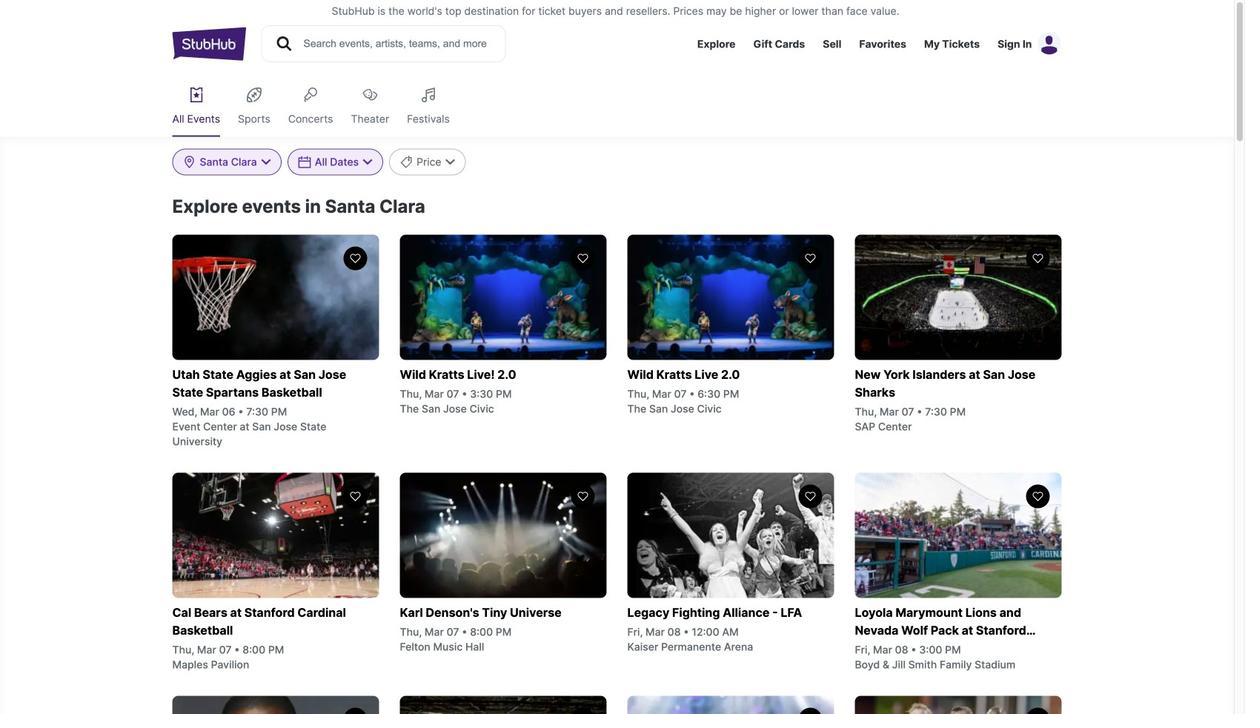 Task type: locate. For each thing, give the bounding box(es) containing it.
Search events, artists, teams, and more field
[[302, 36, 492, 52]]

None field
[[172, 149, 282, 175], [288, 149, 383, 175], [389, 149, 466, 175], [172, 149, 282, 175], [288, 149, 383, 175], [389, 149, 466, 175]]



Task type: describe. For each thing, give the bounding box(es) containing it.
stubhub image
[[172, 25, 247, 62]]



Task type: vqa. For each thing, say whether or not it's contained in the screenshot.
stubhub image
yes



